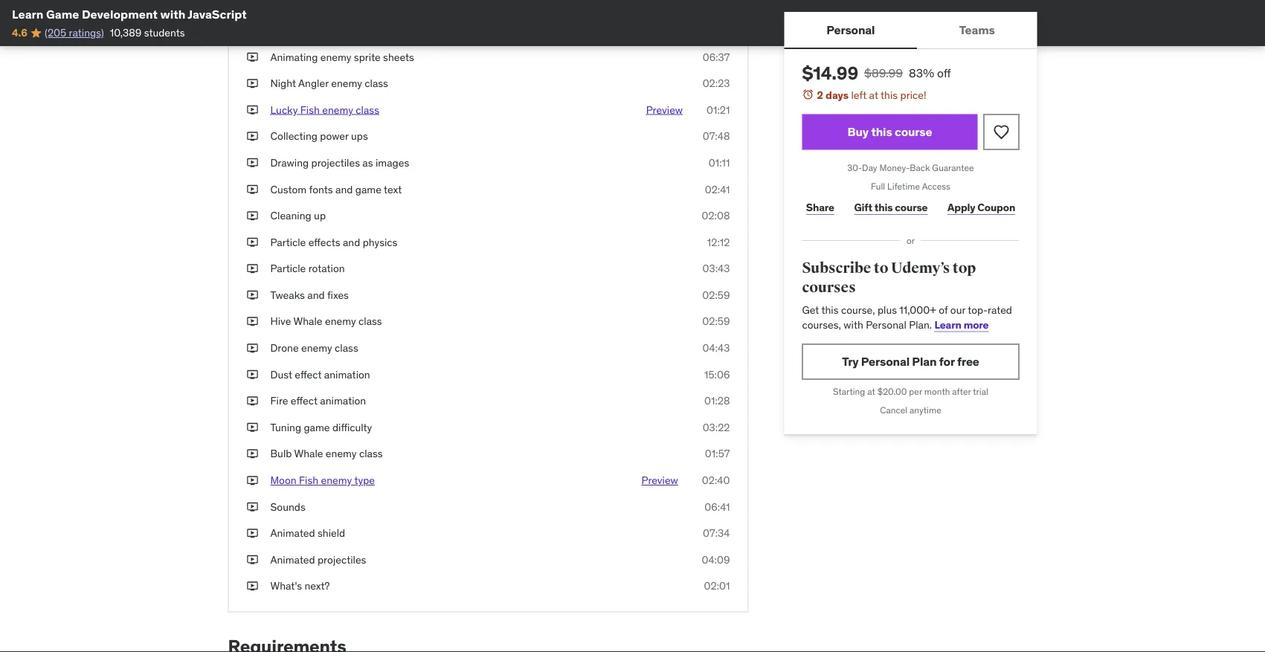 Task type: describe. For each thing, give the bounding box(es) containing it.
month
[[925, 386, 950, 398]]

class for bulb whale enemy class
[[359, 447, 383, 461]]

enemy up night angler enemy class
[[320, 50, 351, 63]]

$14.99 $89.99 83% off
[[802, 62, 951, 84]]

free
[[958, 354, 980, 369]]

xsmall image for particle rotation
[[247, 262, 259, 276]]

hive
[[270, 315, 291, 328]]

xsmall image for drone enemy class
[[247, 341, 259, 356]]

07:48
[[703, 130, 730, 143]]

get
[[802, 303, 819, 317]]

07:34
[[703, 527, 730, 540]]

students
[[144, 26, 185, 39]]

subscribe to udemy's top courses
[[802, 259, 976, 297]]

drawing projectiles as images
[[270, 156, 409, 169]]

lucky fish enemy class button
[[270, 103, 379, 117]]

subscribe
[[802, 259, 871, 277]]

rotation
[[309, 262, 345, 275]]

price!
[[901, 88, 927, 102]]

30-day money-back guarantee full lifetime access
[[848, 162, 974, 192]]

02:01
[[704, 580, 730, 593]]

whale for bulb
[[294, 447, 323, 461]]

xsmall image for hive
[[247, 315, 259, 329]]

effect for fire
[[291, 394, 318, 408]]

01:57
[[705, 447, 730, 461]]

to
[[874, 259, 889, 277]]

animated projectiles
[[270, 553, 366, 567]]

apply
[[948, 201, 976, 214]]

02:59 for hive whale enemy class
[[703, 315, 730, 328]]

angler
[[298, 77, 329, 90]]

01:11
[[709, 156, 730, 169]]

learn for learn more
[[935, 318, 962, 331]]

what's
[[270, 580, 302, 593]]

01:28
[[705, 394, 730, 408]]

fire
[[270, 394, 288, 408]]

2
[[817, 88, 824, 102]]

learn game development with javascript
[[12, 6, 247, 22]]

collecting power ups
[[270, 130, 368, 143]]

xsmall image for animated
[[247, 526, 259, 541]]

tweaks
[[270, 288, 305, 302]]

enemy for night
[[331, 77, 362, 90]]

$14.99
[[802, 62, 859, 84]]

gift this course
[[854, 201, 928, 214]]

preview for 01:21
[[646, 103, 683, 116]]

class for night angler enemy class
[[365, 77, 388, 90]]

wishlist image
[[993, 123, 1011, 141]]

class for lucky fish enemy class
[[356, 103, 379, 116]]

at inside starting at $20.00 per month after trial cancel anytime
[[868, 386, 876, 398]]

2 vertical spatial and
[[307, 288, 325, 302]]

this for buy
[[872, 124, 893, 139]]

days
[[826, 88, 849, 102]]

left
[[851, 88, 867, 102]]

gift
[[854, 201, 873, 214]]

02:41
[[705, 182, 730, 196]]

day
[[862, 162, 878, 174]]

text
[[384, 182, 402, 196]]

fonts
[[309, 182, 333, 196]]

1 vertical spatial game
[[304, 421, 330, 434]]

anytime
[[910, 405, 942, 416]]

04:09
[[702, 553, 730, 567]]

apply coupon button
[[944, 193, 1020, 223]]

gift this course link
[[850, 193, 932, 223]]

and for physics
[[343, 235, 360, 249]]

03:22
[[703, 421, 730, 434]]

coupon
[[978, 201, 1016, 214]]

(205 ratings)
[[45, 26, 104, 39]]

projectiles for drawing
[[311, 156, 360, 169]]

class for hive whale enemy class
[[359, 315, 382, 328]]

power
[[320, 130, 349, 143]]

enemy for moon
[[321, 474, 352, 487]]

enemy for hive
[[325, 315, 356, 328]]

fire effect animation
[[270, 394, 366, 408]]

xsmall image for animating
[[247, 50, 259, 64]]

2 days left at this price!
[[817, 88, 927, 102]]

xsmall image for bulb whale enemy class
[[247, 447, 259, 461]]

after
[[953, 386, 971, 398]]

per
[[909, 386, 922, 398]]

learn more
[[935, 318, 989, 331]]

xsmall image for animated projectiles
[[247, 553, 259, 567]]

learn for learn game development with javascript
[[12, 6, 44, 22]]

personal inside get this course, plus 11,000+ of our top-rated courses, with personal plan.
[[866, 318, 907, 331]]

10,389
[[110, 26, 142, 39]]

drone enemy class
[[270, 341, 358, 355]]

money-
[[880, 162, 910, 174]]

cleaning
[[270, 209, 312, 222]]

83%
[[909, 65, 935, 80]]

teams button
[[917, 12, 1038, 48]]

13 xsmall image from the top
[[247, 473, 259, 488]]

more
[[964, 318, 989, 331]]

ups
[[351, 130, 368, 143]]

guarantee
[[932, 162, 974, 174]]

projectiles for animated
[[318, 553, 366, 567]]

effect for dust
[[295, 368, 322, 381]]

fish for lucky
[[300, 103, 320, 116]]

01:21
[[707, 103, 730, 116]]

development
[[82, 6, 158, 22]]

moon fish enemy type button
[[270, 473, 375, 488]]

effects
[[309, 235, 340, 249]]

30-
[[848, 162, 862, 174]]

0 horizontal spatial with
[[160, 6, 185, 22]]

animated for animated shield
[[270, 527, 315, 540]]

animation for dust effect animation
[[324, 368, 370, 381]]

12:12
[[707, 235, 730, 249]]

xsmall image for collecting power ups
[[247, 129, 259, 144]]

cleaning up
[[270, 209, 326, 222]]

fixes
[[327, 288, 349, 302]]

or
[[907, 235, 915, 246]]

(205
[[45, 26, 66, 39]]

personal button
[[785, 12, 917, 48]]

fish for moon
[[299, 474, 319, 487]]

$89.99
[[865, 65, 903, 80]]

03:43
[[703, 262, 730, 275]]

course for gift this course
[[895, 201, 928, 214]]

preview for 02:40
[[642, 474, 678, 487]]



Task type: locate. For each thing, give the bounding box(es) containing it.
this right buy
[[872, 124, 893, 139]]

particle rotation
[[270, 262, 345, 275]]

2 02:59 from the top
[[703, 315, 730, 328]]

1 vertical spatial projectiles
[[318, 553, 366, 567]]

xsmall image for drawing
[[247, 156, 259, 170]]

access
[[922, 181, 951, 192]]

this for get
[[822, 303, 839, 317]]

1 vertical spatial 02:59
[[703, 315, 730, 328]]

whale for hive
[[294, 315, 323, 328]]

shield
[[318, 527, 345, 540]]

11 xsmall image from the top
[[247, 420, 259, 435]]

1 vertical spatial whale
[[294, 447, 323, 461]]

type
[[354, 474, 375, 487]]

enemy
[[320, 50, 351, 63], [331, 77, 362, 90], [322, 103, 353, 116], [325, 315, 356, 328], [301, 341, 332, 355], [326, 447, 357, 461], [321, 474, 352, 487]]

animation up difficulty
[[320, 394, 366, 408]]

plan
[[912, 354, 937, 369]]

animated up what's
[[270, 553, 315, 567]]

15 xsmall image from the top
[[247, 579, 259, 594]]

game down the fire effect animation
[[304, 421, 330, 434]]

personal up $20.00 in the right bottom of the page
[[861, 354, 910, 369]]

this right gift
[[875, 201, 893, 214]]

courses
[[802, 278, 856, 297]]

06:37
[[703, 50, 730, 63]]

animation for fire effect animation
[[320, 394, 366, 408]]

learn up 4.6
[[12, 6, 44, 22]]

try
[[842, 354, 859, 369]]

game
[[355, 182, 382, 196], [304, 421, 330, 434]]

enemy up dust effect animation
[[301, 341, 332, 355]]

projectiles up "custom fonts and game text"
[[311, 156, 360, 169]]

1 vertical spatial particle
[[270, 262, 306, 275]]

4 xsmall image from the top
[[247, 315, 259, 329]]

14 xsmall image from the top
[[247, 553, 259, 567]]

enemy left 'type'
[[321, 474, 352, 487]]

animation
[[324, 368, 370, 381], [320, 394, 366, 408]]

projectiles down shield
[[318, 553, 366, 567]]

animated for animated projectiles
[[270, 553, 315, 567]]

try personal plan for free link
[[802, 344, 1020, 380]]

at right left on the right top of page
[[869, 88, 879, 102]]

effect
[[295, 368, 322, 381], [291, 394, 318, 408]]

tuning game difficulty
[[270, 421, 372, 434]]

and right fonts
[[336, 182, 353, 196]]

1 vertical spatial personal
[[866, 318, 907, 331]]

effect right fire
[[291, 394, 318, 408]]

course for buy this course
[[895, 124, 933, 139]]

fish right the lucky
[[300, 103, 320, 116]]

2 particle from the top
[[270, 262, 306, 275]]

1 vertical spatial learn
[[935, 318, 962, 331]]

8 xsmall image from the top
[[247, 341, 259, 356]]

personal inside button
[[827, 22, 875, 37]]

particle
[[270, 235, 306, 249], [270, 262, 306, 275]]

particle for particle rotation
[[270, 262, 306, 275]]

10 xsmall image from the top
[[247, 394, 259, 409]]

animation up the fire effect animation
[[324, 368, 370, 381]]

what's next?
[[270, 580, 330, 593]]

02:59 up the '04:43' in the right bottom of the page
[[703, 315, 730, 328]]

02:59 for tweaks and fixes
[[703, 288, 730, 302]]

0 vertical spatial fish
[[300, 103, 320, 116]]

dust effect animation
[[270, 368, 370, 381]]

whale right bulb
[[294, 447, 323, 461]]

02:59
[[703, 288, 730, 302], [703, 315, 730, 328]]

0 horizontal spatial learn
[[12, 6, 44, 22]]

xsmall image for what's next?
[[247, 579, 259, 594]]

moon fish enemy type
[[270, 474, 375, 487]]

12 xsmall image from the top
[[247, 447, 259, 461]]

at left $20.00 in the right bottom of the page
[[868, 386, 876, 398]]

0 vertical spatial animated
[[270, 527, 315, 540]]

udemy's
[[891, 259, 950, 277]]

xsmall image left cleaning
[[247, 209, 259, 223]]

xsmall image for particle effects and physics
[[247, 235, 259, 250]]

with up students
[[160, 6, 185, 22]]

share button
[[802, 193, 839, 223]]

0 horizontal spatial game
[[304, 421, 330, 434]]

class
[[365, 77, 388, 90], [356, 103, 379, 116], [359, 315, 382, 328], [335, 341, 358, 355], [359, 447, 383, 461]]

1 xsmall image from the top
[[247, 50, 259, 64]]

xsmall image left animated shield
[[247, 526, 259, 541]]

animating
[[270, 50, 318, 63]]

2 xsmall image from the top
[[247, 103, 259, 117]]

1 particle from the top
[[270, 235, 306, 249]]

1 horizontal spatial learn
[[935, 318, 962, 331]]

class inside button
[[356, 103, 379, 116]]

course
[[895, 124, 933, 139], [895, 201, 928, 214]]

course inside button
[[895, 124, 933, 139]]

5 xsmall image from the top
[[247, 235, 259, 250]]

xsmall image for custom fonts and game text
[[247, 182, 259, 197]]

rated
[[988, 303, 1013, 317]]

try personal plan for free
[[842, 354, 980, 369]]

and for game
[[336, 182, 353, 196]]

1 vertical spatial animated
[[270, 553, 315, 567]]

enemy up the power
[[322, 103, 353, 116]]

this down $89.99
[[881, 88, 898, 102]]

0 vertical spatial preview
[[646, 103, 683, 116]]

15:06
[[705, 368, 730, 381]]

preview left 01:21
[[646, 103, 683, 116]]

1 vertical spatial course
[[895, 201, 928, 214]]

this up courses,
[[822, 303, 839, 317]]

fish right the moon
[[299, 474, 319, 487]]

1 vertical spatial at
[[868, 386, 876, 398]]

6 xsmall image from the top
[[247, 262, 259, 276]]

learn down of
[[935, 318, 962, 331]]

xsmall image left the sounds
[[247, 500, 259, 514]]

0 vertical spatial game
[[355, 182, 382, 196]]

06:41
[[705, 500, 730, 514]]

0 vertical spatial with
[[160, 6, 185, 22]]

sounds
[[270, 500, 306, 514]]

xsmall image for tuning game difficulty
[[247, 420, 259, 435]]

0 vertical spatial particle
[[270, 235, 306, 249]]

1 horizontal spatial game
[[355, 182, 382, 196]]

xsmall image left animating
[[247, 50, 259, 64]]

apply coupon
[[948, 201, 1016, 214]]

course down lifetime
[[895, 201, 928, 214]]

starting at $20.00 per month after trial cancel anytime
[[833, 386, 989, 416]]

1 horizontal spatial with
[[844, 318, 864, 331]]

top-
[[968, 303, 988, 317]]

lucky fish enemy class
[[270, 103, 379, 116]]

0 vertical spatial projectiles
[[311, 156, 360, 169]]

02:59 down the 03:43
[[703, 288, 730, 302]]

preview left 02:40 in the right bottom of the page
[[642, 474, 678, 487]]

get this course, plus 11,000+ of our top-rated courses, with personal plan.
[[802, 303, 1013, 331]]

drawing
[[270, 156, 309, 169]]

lucky
[[270, 103, 298, 116]]

xsmall image for tweaks and fixes
[[247, 288, 259, 303]]

personal down plus
[[866, 318, 907, 331]]

0 vertical spatial course
[[895, 124, 933, 139]]

top
[[953, 259, 976, 277]]

2 animated from the top
[[270, 553, 315, 567]]

xsmall image for dust effect animation
[[247, 367, 259, 382]]

back
[[910, 162, 930, 174]]

animated
[[270, 527, 315, 540], [270, 553, 315, 567]]

physics
[[363, 235, 398, 249]]

personal up $14.99
[[827, 22, 875, 37]]

and
[[336, 182, 353, 196], [343, 235, 360, 249], [307, 288, 325, 302]]

this inside button
[[872, 124, 893, 139]]

xsmall image
[[247, 50, 259, 64], [247, 156, 259, 170], [247, 209, 259, 223], [247, 315, 259, 329], [247, 500, 259, 514], [247, 526, 259, 541]]

10,389 students
[[110, 26, 185, 39]]

enemy for bulb
[[326, 447, 357, 461]]

ratings)
[[69, 26, 104, 39]]

0 vertical spatial effect
[[295, 368, 322, 381]]

lifetime
[[888, 181, 920, 192]]

whale
[[294, 315, 323, 328], [294, 447, 323, 461]]

of
[[939, 303, 948, 317]]

2 xsmall image from the top
[[247, 156, 259, 170]]

alarm image
[[802, 89, 814, 100]]

xsmall image for fire effect animation
[[247, 394, 259, 409]]

0 vertical spatial animation
[[324, 368, 370, 381]]

game left text
[[355, 182, 382, 196]]

with inside get this course, plus 11,000+ of our top-rated courses, with personal plan.
[[844, 318, 864, 331]]

javascript
[[188, 6, 247, 22]]

difficulty
[[333, 421, 372, 434]]

1 vertical spatial fish
[[299, 474, 319, 487]]

0 vertical spatial at
[[869, 88, 879, 102]]

projectiles
[[311, 156, 360, 169], [318, 553, 366, 567]]

0 vertical spatial 02:59
[[703, 288, 730, 302]]

our
[[951, 303, 966, 317]]

images
[[376, 156, 409, 169]]

0 vertical spatial personal
[[827, 22, 875, 37]]

xsmall image for cleaning
[[247, 209, 259, 223]]

plus
[[878, 303, 897, 317]]

learn more link
[[935, 318, 989, 331]]

3 xsmall image from the top
[[247, 129, 259, 144]]

enemy for lucky
[[322, 103, 353, 116]]

particle down cleaning
[[270, 235, 306, 249]]

enemy down animating enemy sprite sheets
[[331, 77, 362, 90]]

1 animated from the top
[[270, 527, 315, 540]]

xsmall image left hive
[[247, 315, 259, 329]]

plan.
[[909, 318, 932, 331]]

enemy down difficulty
[[326, 447, 357, 461]]

effect right dust
[[295, 368, 322, 381]]

and right effects
[[343, 235, 360, 249]]

11,000+
[[900, 303, 937, 317]]

bulb whale enemy class
[[270, 447, 383, 461]]

particle for particle effects and physics
[[270, 235, 306, 249]]

2 vertical spatial personal
[[861, 354, 910, 369]]

next?
[[305, 580, 330, 593]]

animating enemy sprite sheets
[[270, 50, 414, 63]]

animated down the sounds
[[270, 527, 315, 540]]

particle up tweaks
[[270, 262, 306, 275]]

7 xsmall image from the top
[[247, 288, 259, 303]]

course up 'back'
[[895, 124, 933, 139]]

3 xsmall image from the top
[[247, 209, 259, 223]]

6 xsmall image from the top
[[247, 526, 259, 541]]

xsmall image
[[247, 76, 259, 91], [247, 103, 259, 117], [247, 129, 259, 144], [247, 182, 259, 197], [247, 235, 259, 250], [247, 262, 259, 276], [247, 288, 259, 303], [247, 341, 259, 356], [247, 367, 259, 382], [247, 394, 259, 409], [247, 420, 259, 435], [247, 447, 259, 461], [247, 473, 259, 488], [247, 553, 259, 567], [247, 579, 259, 594]]

up
[[314, 209, 326, 222]]

tab list
[[785, 12, 1038, 49]]

this
[[881, 88, 898, 102], [872, 124, 893, 139], [875, 201, 893, 214], [822, 303, 839, 317]]

4.6
[[12, 26, 27, 39]]

1 vertical spatial animation
[[320, 394, 366, 408]]

0 vertical spatial whale
[[294, 315, 323, 328]]

tweaks and fixes
[[270, 288, 349, 302]]

1 02:59 from the top
[[703, 288, 730, 302]]

enemy down fixes
[[325, 315, 356, 328]]

xsmall image left drawing
[[247, 156, 259, 170]]

02:08
[[702, 209, 730, 222]]

1 vertical spatial with
[[844, 318, 864, 331]]

this inside get this course, plus 11,000+ of our top-rated courses, with personal plan.
[[822, 303, 839, 317]]

courses,
[[802, 318, 841, 331]]

this for gift
[[875, 201, 893, 214]]

9 xsmall image from the top
[[247, 367, 259, 382]]

and left fixes
[[307, 288, 325, 302]]

custom fonts and game text
[[270, 182, 402, 196]]

4 xsmall image from the top
[[247, 182, 259, 197]]

night
[[270, 77, 296, 90]]

course,
[[841, 303, 875, 317]]

04:43
[[703, 341, 730, 355]]

0 vertical spatial and
[[336, 182, 353, 196]]

full
[[871, 181, 886, 192]]

1 vertical spatial preview
[[642, 474, 678, 487]]

5 xsmall image from the top
[[247, 500, 259, 514]]

tab list containing personal
[[785, 12, 1038, 49]]

1 xsmall image from the top
[[247, 76, 259, 91]]

with down "course,"
[[844, 318, 864, 331]]

0 vertical spatial learn
[[12, 6, 44, 22]]

xsmall image for night angler enemy class
[[247, 76, 259, 91]]

1 vertical spatial effect
[[291, 394, 318, 408]]

1 vertical spatial and
[[343, 235, 360, 249]]

whale down "tweaks and fixes"
[[294, 315, 323, 328]]

buy this course button
[[802, 114, 978, 150]]

preview
[[646, 103, 683, 116], [642, 474, 678, 487]]

teams
[[960, 22, 995, 37]]



Task type: vqa. For each thing, say whether or not it's contained in the screenshot.
WHALE related to Hive
yes



